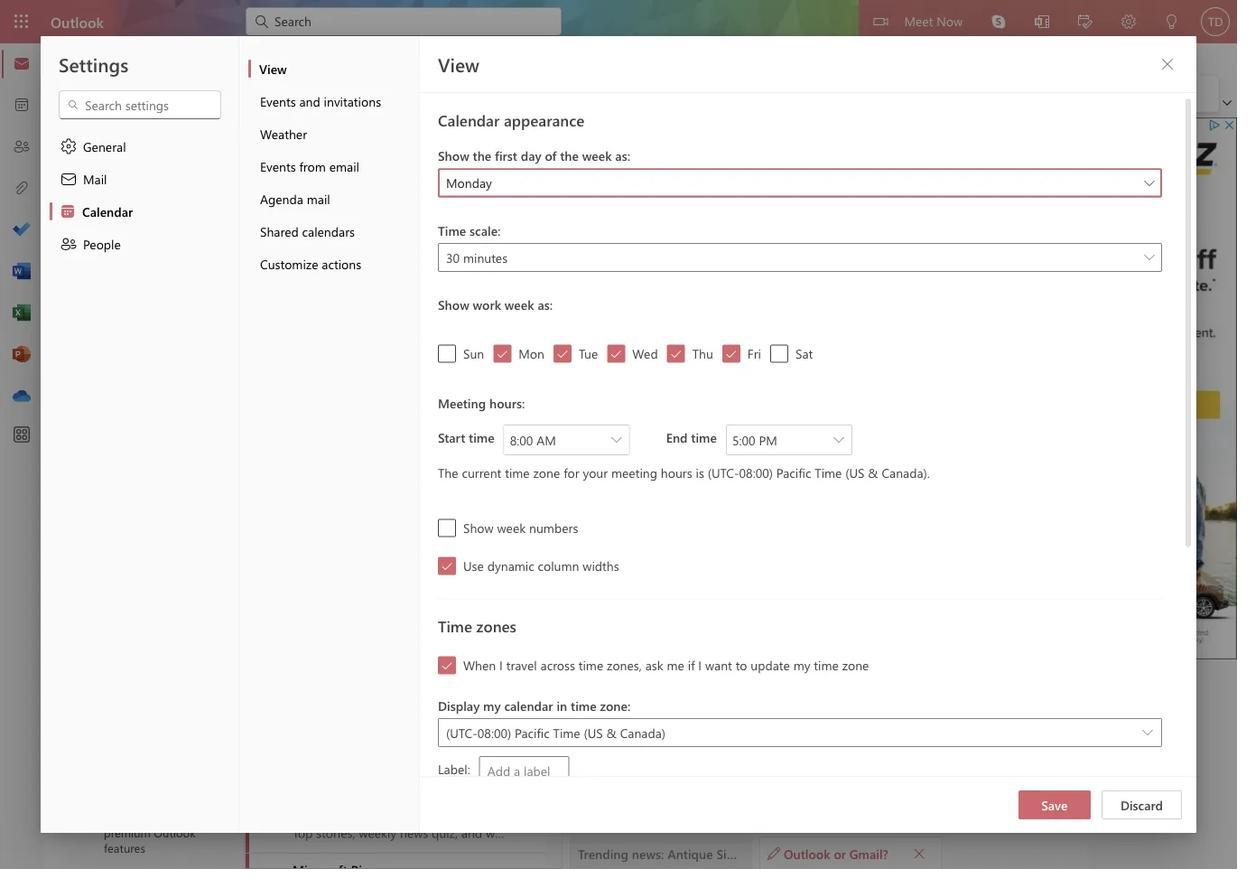 Task type: describe. For each thing, give the bounding box(es) containing it.
to button
[[580, 179, 636, 208]]

you!
[[742, 328, 768, 346]]

trending for trending news: antique singer sewing machine values & what… and more
[[293, 261, 341, 277]]

onedrive image
[[13, 388, 31, 406]]

23 for 07-sep-23
[[494, 482, 506, 496]]

temu for temu clearance only today - insanely low prices
[[293, 187, 324, 204]]

more apps image
[[13, 426, 31, 445]]

display my calendar in time zone:
[[438, 697, 631, 714]]

 button
[[440, 80, 476, 108]]

bullets image
[[646, 85, 682, 103]]

to left our
[[344, 407, 356, 424]]

mail image
[[13, 55, 31, 73]]

 button for basic text group
[[289, 81, 304, 107]]

t
[[265, 178, 272, 195]]

show week numbers
[[464, 520, 579, 536]]

show for show work week as:
[[438, 296, 470, 313]]

13-
[[456, 335, 472, 350]]

23 for 31-aug-23
[[494, 661, 506, 676]]

folders tree item
[[66, 157, 211, 193]]

 button for zones
[[1134, 718, 1163, 747]]

time scale:
[[438, 222, 501, 239]]


[[1109, 85, 1127, 103]]

of for day
[[545, 147, 557, 164]]

tab list containing home
[[89, 43, 621, 71]]

to do image
[[13, 221, 31, 239]]

weather button
[[248, 117, 419, 150]]

0 vertical spatial week
[[583, 147, 612, 164]]

text
[[455, 49, 476, 66]]

back
[[676, 328, 706, 346]]

 button for hours:
[[829, 426, 849, 455]]

cc
[[1012, 187, 1024, 202]]

zones
[[477, 616, 517, 637]]

only
[[387, 187, 413, 204]]

current
[[462, 464, 502, 481]]

 for the select all messages option
[[261, 133, 277, 149]]

customize
[[260, 255, 318, 272]]

sep- for antique
[[472, 262, 494, 276]]

trending news: putin powerless to complain about china… and more
[[293, 660, 677, 677]]

from inside the excited to hear back from you! sincerely, test
[[709, 328, 739, 346]]

your
[[583, 464, 608, 481]]

 inbox
[[108, 202, 165, 220]]

 for  button associated with basic text group
[[291, 89, 302, 99]]

message list list box
[[246, 161, 713, 869]]

meet now
[[905, 12, 963, 29]]

07-sep-23
[[455, 482, 506, 496]]


[[610, 85, 628, 103]]

to left the complain
[[470, 660, 481, 677]]

left-rail-appbar navigation
[[4, 43, 40, 417]]

start time
[[438, 429, 495, 446]]

putin
[[379, 660, 408, 677]]

trending news: antique singer sewing machine values & what… and more
[[293, 261, 709, 277]]


[[485, 85, 503, 103]]

 for use dynamic column widths
[[441, 560, 454, 572]]

discard
[[1121, 797, 1164, 813]]

and right what…
[[655, 261, 676, 277]]

select a conversation checkbox containing 
[[249, 235, 293, 274]]

trending for trending news: should supreme court disqualify trump from… and more
[[293, 480, 343, 497]]

news: for should
[[347, 480, 379, 497]]

home button
[[90, 43, 151, 71]]

draft saved at 7:57 am 
[[938, 231, 1060, 245]]

disappears,
[[436, 806, 502, 823]]

prices
[[540, 187, 573, 204]]

more for trending news: desantis disappears, vivek rises and woke… and more
[[669, 806, 699, 823]]

meeting
[[612, 464, 658, 481]]

2 select a conversation checkbox from the top
[[249, 854, 293, 869]]

excited to hear back from you! sincerely, test
[[581, 328, 768, 384]]

in
[[557, 697, 568, 714]]

features
[[104, 840, 145, 856]]

bcc
[[1039, 187, 1055, 202]]

events for events and invitations
[[260, 93, 296, 109]]

powerless
[[412, 660, 466, 677]]

1 the from the left
[[473, 147, 492, 164]]

 for mon
[[496, 347, 509, 360]]

tree containing 
[[66, 193, 211, 772]]

hours:
[[490, 394, 525, 411]]

numbering image
[[682, 85, 718, 103]]

shared calendars
[[260, 223, 355, 239]]

inbox inside message list section
[[293, 129, 330, 149]]

To text field
[[645, 182, 1004, 206]]

23 for 13-sep-23
[[494, 335, 506, 350]]

gmail?
[[850, 845, 889, 862]]

word image
[[13, 263, 31, 281]]

increase indent image
[[754, 85, 791, 103]]

reading pane main content
[[563, 113, 1089, 869]]

legendary
[[293, 334, 351, 351]]

 for  'button' in reading pane main content
[[914, 847, 926, 860]]

weather
[[260, 125, 307, 142]]

people image
[[13, 138, 31, 156]]

1 vertical spatial my
[[484, 697, 501, 714]]

the current time zone for your meeting hours is (utc-08:00) pacific time (us & canada).
[[438, 464, 931, 481]]

 for fri
[[725, 347, 738, 360]]


[[62, 50, 81, 69]]

to inside time zones element
[[736, 657, 748, 674]]


[[1073, 85, 1091, 103]]

30-
[[453, 735, 469, 749]]

sep- for quiz
[[472, 335, 494, 350]]

decrease indent image
[[718, 85, 754, 103]]

more down add a subject text field
[[680, 261, 709, 277]]

2 horizontal spatial  button
[[346, 81, 361, 107]]

calendar for calendar
[[82, 203, 133, 220]]

agenda
[[260, 190, 304, 207]]

13-sep-23
[[456, 335, 506, 350]]


[[60, 170, 78, 188]]

zone​
[[843, 657, 870, 674]]

outlook for or
[[784, 845, 831, 862]]

trending for trending news: putin powerless to complain about china… and more
[[293, 660, 341, 677]]


[[485, 133, 503, 151]]

1 horizontal spatial as:
[[616, 147, 631, 164]]

canada).
[[882, 464, 931, 481]]

bing
[[349, 243, 374, 259]]

first
[[495, 147, 518, 164]]

monday
[[446, 174, 492, 191]]


[[377, 85, 395, 103]]

time down 08-
[[469, 429, 495, 446]]

outlook for features
[[154, 825, 196, 841]]

 for the select all messages option
[[262, 133, 277, 147]]

mike@example.com button
[[647, 182, 785, 203]]

legendary monsters quiz
[[293, 334, 433, 351]]

message list section
[[246, 116, 713, 869]]

format
[[412, 49, 452, 66]]

sep- for should
[[471, 482, 494, 496]]

 button
[[53, 44, 89, 75]]

ask
[[646, 657, 664, 674]]

 for select a conversation option containing 
[[261, 253, 277, 269]]

and right from…
[[657, 480, 679, 497]]

1 vertical spatial time
[[815, 464, 843, 481]]

insanely
[[463, 187, 510, 204]]

 for when i travel across time zones, ask me if i want to update my time zone​
[[441, 659, 454, 672]]

 for tue
[[557, 347, 569, 360]]

show work week as:
[[438, 296, 553, 313]]

time right in
[[571, 697, 597, 714]]

save
[[1042, 797, 1069, 813]]

work
[[473, 296, 501, 313]]

23 for 06-sep-23
[[494, 555, 506, 569]]

30-aug-23
[[453, 735, 506, 749]]


[[768, 847, 781, 860]]

appearance
[[504, 109, 585, 130]]

08:00)
[[740, 464, 773, 481]]

more for trending news: putin powerless to complain about china… and more
[[648, 660, 677, 677]]

06-sep-23
[[456, 555, 506, 569]]

time left zone​
[[814, 657, 839, 674]]

 button
[[476, 80, 512, 108]]

 for meeting hours:
[[834, 435, 845, 445]]

0 vertical spatial my
[[794, 657, 811, 674]]

meet
[[905, 12, 934, 29]]

of for terms
[[418, 407, 430, 424]]


[[1047, 232, 1060, 245]]

1 vertical spatial week
[[505, 296, 535, 313]]

time left zone
[[505, 464, 530, 481]]

0 horizontal spatial  button
[[607, 426, 627, 455]]

dynamic
[[488, 558, 535, 574]]

scale:
[[470, 222, 501, 239]]

 for the rightmost  button
[[348, 89, 359, 99]]

time zones element
[[438, 649, 1163, 832]]

shared
[[260, 223, 299, 239]]

events from email button
[[248, 150, 419, 183]]

08-
[[455, 408, 471, 423]]

view inside tab panel
[[438, 52, 480, 77]]

invitations
[[324, 93, 381, 109]]

view inside button
[[259, 60, 287, 77]]

time for time zones
[[438, 616, 472, 637]]



Task type: locate. For each thing, give the bounding box(es) containing it.
update
[[751, 657, 790, 674]]

column
[[538, 558, 580, 574]]

i right if
[[699, 657, 702, 674]]

label:
[[438, 761, 470, 778]]

 down the message "button"
[[291, 89, 302, 99]]

aug- for 31-
[[470, 661, 494, 676]]

1 select a conversation checkbox from the top
[[249, 235, 293, 274]]

1 horizontal spatial inbox
[[293, 129, 330, 149]]

0 vertical spatial tree
[[66, 114, 211, 157]]

test
[[581, 366, 608, 384]]

 inside the select all messages option
[[261, 133, 277, 149]]

aug- for 30-
[[469, 735, 494, 749]]

Start time text field
[[505, 426, 607, 455]]

singer
[[427, 261, 462, 277]]

more for trending news: should supreme court disqualify trump from… and more
[[682, 480, 713, 497]]

1 horizontal spatial view
[[438, 52, 480, 77]]

show up ad
[[438, 147, 470, 164]]

-
[[454, 187, 459, 204]]

2  from the top
[[261, 253, 277, 269]]

excel image
[[13, 305, 31, 323]]

i
[[500, 657, 503, 674], [699, 657, 702, 674]]

23 for 30-aug-23
[[494, 735, 506, 749]]

2 horizontal spatial 
[[1143, 727, 1154, 738]]

 right the 
[[84, 167, 98, 181]]

 button inside reading pane main content
[[907, 841, 933, 866]]

trending news: desantis disappears, vivek rises and woke… and more
[[293, 806, 699, 823]]

1 vertical spatial from
[[709, 328, 739, 346]]

Show the first day of the week as: field
[[438, 169, 1163, 198]]

0 vertical spatial &
[[599, 261, 610, 277]]

calendar down  "button"
[[438, 109, 500, 130]]

events up weather
[[260, 93, 296, 109]]

 inside select a conversation option
[[262, 253, 277, 267]]

trending news: should supreme court disqualify trump from… and more
[[293, 480, 713, 497]]

 for wed
[[610, 347, 623, 360]]

clearance
[[327, 187, 383, 204]]

outlook banner
[[0, 0, 1238, 43]]

0 vertical spatial outlook
[[51, 12, 104, 31]]

 button right tags group
[[1154, 50, 1183, 79]]

time
[[469, 429, 495, 446], [692, 429, 717, 446], [505, 464, 530, 481], [579, 657, 604, 674], [814, 657, 839, 674], [571, 697, 597, 714]]

calendar up people
[[82, 203, 133, 220]]

1 horizontal spatial  button
[[289, 81, 304, 107]]

when
[[464, 657, 496, 674]]

meeting
[[438, 394, 486, 411]]

to inside the excited to hear back from you! sincerely, test
[[629, 328, 642, 346]]

settings
[[59, 52, 129, 77]]

1 vertical spatial &
[[869, 464, 879, 481]]

inbox right  at left
[[133, 203, 165, 220]]

2 horizontal spatial  button
[[1134, 718, 1163, 747]]

 for time zones
[[1143, 727, 1154, 738]]

0 horizontal spatial 
[[914, 847, 926, 860]]

news: left desantis
[[347, 806, 379, 823]]

Message body, press Alt+F10 to exit text field
[[581, 276, 1060, 527]]

wed
[[633, 345, 658, 362]]

events inside "button"
[[260, 93, 296, 109]]

0 vertical spatial inbox
[[293, 129, 330, 149]]

and right woke…
[[644, 806, 666, 823]]

supreme
[[426, 480, 477, 497]]

files image
[[13, 180, 31, 198]]

 button inside view tab panel
[[1154, 50, 1183, 79]]

1 horizontal spatial calendar
[[438, 109, 500, 130]]

1 vertical spatial  button
[[907, 841, 933, 866]]

time left zones
[[438, 616, 472, 637]]

14-
[[456, 262, 472, 276]]

my right update on the bottom right
[[794, 657, 811, 674]]

3 trending from the top
[[293, 660, 341, 677]]

premium outlook features
[[104, 825, 196, 856]]

use dynamic column widths
[[464, 558, 620, 574]]

time zones
[[438, 616, 517, 637]]

1 horizontal spatial  button
[[829, 426, 849, 455]]

tags group
[[1064, 76, 1136, 112]]

settings tab list
[[41, 36, 239, 833]]

inbox up events from email
[[293, 129, 330, 149]]

show left work
[[438, 296, 470, 313]]

2 vertical spatial outlook
[[784, 845, 831, 862]]

at
[[995, 231, 1005, 245]]

0 horizontal spatial view
[[259, 60, 287, 77]]

1 vertical spatial outlook
[[154, 825, 196, 841]]

rises
[[540, 806, 569, 823]]

trending left desantis
[[293, 806, 343, 823]]

view heading
[[438, 52, 480, 77]]

to right want
[[736, 657, 748, 674]]

 button inside "folders" tree item
[[75, 157, 106, 191]]

End time text field
[[727, 426, 829, 455]]

outlook inside reading pane main content
[[784, 845, 831, 862]]

 down back
[[670, 347, 683, 360]]

 button for "folders" tree item
[[75, 157, 106, 191]]

1 vertical spatial 
[[262, 253, 277, 267]]

2 i from the left
[[699, 657, 702, 674]]

news: down bing at the left top of the page
[[345, 261, 376, 277]]

saved
[[965, 231, 993, 245]]

2 tree from the top
[[66, 193, 211, 772]]

and right rises
[[573, 806, 594, 823]]

when i travel across time zones, ask me if i want to update my time zone​
[[464, 657, 870, 674]]

1 events from the top
[[260, 93, 296, 109]]

 inside time zones element
[[441, 659, 454, 672]]

the
[[438, 464, 459, 481]]

1 vertical spatial show
[[438, 296, 470, 313]]

show the first day of the week as:
[[438, 147, 631, 164]]

zone:
[[600, 697, 631, 714]]

&
[[599, 261, 610, 277], [869, 464, 879, 481]]

from inside events from email button
[[300, 158, 326, 174]]

2 temu from the top
[[293, 187, 324, 204]]

show for show the first day of the week as:
[[438, 147, 470, 164]]

30
[[446, 249, 460, 266]]

0 vertical spatial 
[[261, 133, 277, 149]]

the left first
[[473, 147, 492, 164]]

2 the from the left
[[560, 147, 579, 164]]

events for events from email
[[260, 158, 296, 174]]

 inside time zones element
[[1143, 727, 1154, 738]]

 left 31-
[[441, 659, 454, 672]]

 button up meeting
[[607, 426, 627, 455]]

document
[[0, 0, 1238, 869]]

0 horizontal spatial of
[[418, 407, 430, 424]]

0 horizontal spatial from
[[300, 158, 326, 174]]

thu
[[693, 345, 714, 362]]

1 horizontal spatial outlook
[[154, 825, 196, 841]]

draft
[[938, 231, 962, 245]]

powerpoint image
[[13, 346, 31, 364]]

as: down machine
[[538, 296, 553, 313]]

today
[[417, 187, 451, 204]]

across
[[541, 657, 576, 674]]

1 horizontal spatial from
[[709, 328, 739, 346]]

1 trending from the top
[[293, 261, 341, 277]]

time up 30 in the left top of the page
[[438, 222, 466, 239]]

0 vertical spatial events
[[260, 93, 296, 109]]

trending down updates
[[293, 480, 343, 497]]

settings heading
[[59, 52, 129, 77]]

document containing settings
[[0, 0, 1238, 869]]

0 horizontal spatial my
[[484, 697, 501, 714]]

as: up to button
[[616, 147, 631, 164]]

view tab panel
[[420, 36, 1197, 857]]

1 horizontal spatial 
[[1161, 57, 1176, 71]]

& right values
[[599, 261, 610, 277]]

0 vertical spatial as:
[[616, 147, 631, 164]]

customize actions
[[260, 255, 362, 272]]

news: for putin
[[345, 660, 376, 677]]

application containing settings
[[0, 0, 1238, 869]]

& inside message list list box
[[599, 261, 610, 277]]

2 vertical spatial week
[[497, 520, 526, 536]]

 button inside time zones element
[[1134, 718, 1163, 747]]

31-aug-23
[[454, 661, 506, 676]]

premium
[[104, 825, 151, 841]]

 button right gmail?
[[907, 841, 933, 866]]

1 tree from the top
[[66, 114, 211, 157]]

application
[[0, 0, 1238, 869]]

1  from the top
[[262, 133, 277, 147]]

0 vertical spatial show
[[438, 147, 470, 164]]


[[449, 85, 467, 103]]

time right end
[[692, 429, 717, 446]]

2 horizontal spatial outlook
[[784, 845, 831, 862]]

basic text group
[[188, 76, 862, 112]]

news: for desantis
[[347, 806, 379, 823]]

0 horizontal spatial as:
[[538, 296, 553, 313]]

calendar inside view tab panel
[[438, 109, 500, 130]]

of right day
[[545, 147, 557, 164]]

0 vertical spatial temu
[[293, 169, 324, 186]]

from left the email
[[300, 158, 326, 174]]

& right "(us"
[[869, 464, 879, 481]]

calendar
[[438, 109, 500, 130], [82, 203, 133, 220]]

0 horizontal spatial outlook
[[51, 12, 104, 31]]

shared calendars button
[[248, 215, 419, 248]]

0 vertical spatial 
[[1161, 57, 1176, 71]]

1 vertical spatial inbox
[[133, 203, 165, 220]]

sep- inside updates to our terms of use 08-sep-23
[[471, 408, 494, 423]]

0 horizontal spatial 
[[611, 435, 622, 445]]

temu up mail on the left top
[[293, 169, 324, 186]]

 for  'button' within view tab panel
[[1161, 57, 1176, 71]]

 left fri on the top of the page
[[725, 347, 738, 360]]

 up t
[[262, 133, 277, 147]]

of inside message list list box
[[418, 407, 430, 424]]

numbers
[[530, 520, 579, 536]]

Display my calendar in time zone: text field
[[446, 718, 1134, 747]]

 button down the message "button"
[[289, 81, 304, 107]]

 down 'excited'
[[610, 347, 623, 360]]

1 horizontal spatial i
[[699, 657, 702, 674]]

0 horizontal spatial inbox
[[133, 203, 165, 220]]

vivek
[[506, 806, 537, 823]]

clipboard group
[[55, 76, 180, 112]]

 inside select a conversation option
[[261, 253, 277, 269]]

our
[[359, 407, 379, 424]]

1 vertical spatial 
[[914, 847, 926, 860]]

1 horizontal spatial &
[[869, 464, 879, 481]]

outlook inside premium outlook features
[[154, 825, 196, 841]]

news: for antique
[[345, 261, 376, 277]]

 button up "(us"
[[829, 426, 849, 455]]

want
[[706, 657, 733, 674]]

 inside reading pane main content
[[914, 847, 926, 860]]

0 vertical spatial from
[[300, 158, 326, 174]]

1 i from the left
[[500, 657, 503, 674]]

should
[[382, 480, 423, 497]]

calendar appearance
[[438, 109, 585, 130]]

hours
[[661, 464, 693, 481]]

dialog
[[0, 0, 1238, 869]]

 left tue
[[557, 347, 569, 360]]

quiz
[[410, 334, 433, 351]]

actions
[[322, 255, 362, 272]]

 inside the select all messages option
[[262, 133, 277, 147]]

0 horizontal spatial  button
[[907, 841, 933, 866]]

i left travel
[[500, 657, 503, 674]]

news: left should
[[347, 480, 379, 497]]

 down view button
[[348, 89, 359, 99]]

0 vertical spatial calendar
[[438, 109, 500, 130]]

trending for trending news: desantis disappears, vivek rises and woke… and more
[[293, 806, 343, 823]]

low
[[513, 187, 536, 204]]

1 vertical spatial events
[[260, 158, 296, 174]]

& inside view tab panel
[[869, 464, 879, 481]]

0 horizontal spatial &
[[599, 261, 610, 277]]

calendar inside settings tab list
[[82, 203, 133, 220]]

trending down microsoft
[[293, 261, 341, 277]]

news: left the putin
[[345, 660, 376, 677]]


[[262, 133, 277, 147], [262, 253, 277, 267]]

time
[[438, 222, 466, 239], [815, 464, 843, 481], [438, 616, 472, 637]]

of inside view tab panel
[[545, 147, 557, 164]]

1  from the top
[[261, 133, 277, 149]]

0 vertical spatial  button
[[1154, 50, 1183, 79]]

and down view button
[[300, 93, 321, 109]]

Select a conversation checkbox
[[249, 235, 293, 274], [249, 854, 293, 869]]


[[1161, 57, 1176, 71], [914, 847, 926, 860]]

0 vertical spatial aug-
[[470, 661, 494, 676]]

the right day
[[560, 147, 579, 164]]

 down shared
[[262, 253, 277, 267]]

show for show week numbers
[[464, 520, 494, 536]]

zone
[[534, 464, 560, 481]]

Select all messages checkbox
[[257, 128, 282, 154]]

pacific
[[777, 464, 812, 481]]

 down shared
[[261, 253, 277, 269]]

1 vertical spatial select a conversation checkbox
[[249, 854, 293, 869]]

1 horizontal spatial of
[[545, 147, 557, 164]]

to left hear
[[629, 328, 642, 346]]

outlook up '' button
[[51, 12, 104, 31]]

1 horizontal spatial 
[[291, 89, 302, 99]]

tab list
[[89, 43, 621, 71]]

1 horizontal spatial my
[[794, 657, 811, 674]]

outlook right premium
[[154, 825, 196, 841]]

 for  button in "folders" tree item
[[84, 167, 98, 181]]

time for time scale:
[[438, 222, 466, 239]]

0 vertical spatial 
[[262, 133, 277, 147]]

1 vertical spatial tree
[[66, 193, 211, 772]]

week right work
[[505, 296, 535, 313]]

Add a subject text field
[[570, 224, 922, 253]]

dialog containing settings
[[0, 0, 1238, 869]]

events
[[260, 93, 296, 109], [260, 158, 296, 174]]

23 inside updates to our terms of use 08-sep-23
[[494, 408, 506, 423]]

week up dynamic
[[497, 520, 526, 536]]

temu for temu
[[293, 169, 324, 186]]

events up t
[[260, 158, 296, 174]]

more down end time
[[682, 480, 713, 497]]

and left ask
[[624, 660, 645, 677]]

0 horizontal spatial the
[[473, 147, 492, 164]]

1 vertical spatial as:
[[538, 296, 553, 313]]


[[611, 435, 622, 445], [834, 435, 845, 445], [1143, 727, 1154, 738]]

Time scale: 30 minutes field
[[438, 243, 1163, 273]]

bcc button
[[1033, 180, 1062, 209]]

Label: text field
[[480, 757, 569, 784]]


[[413, 85, 431, 103]]

include group
[[923, 76, 1055, 112]]

0 horizontal spatial i
[[500, 657, 503, 674]]

inbox inside  inbox
[[133, 203, 165, 220]]

23 for 14-sep-23
[[494, 262, 506, 276]]

my right display
[[484, 697, 501, 714]]

2 events from the top
[[260, 158, 296, 174]]

end time
[[667, 429, 717, 446]]

of left use
[[418, 407, 430, 424]]

1 temu from the top
[[293, 169, 324, 186]]

1 horizontal spatial  button
[[1154, 50, 1183, 79]]

microsoft bing
[[293, 243, 374, 259]]

4 trending from the top
[[293, 806, 343, 823]]

from left you! on the right top of page
[[709, 328, 739, 346]]

temu down events from email
[[293, 187, 324, 204]]

2 vertical spatial time
[[438, 616, 472, 637]]

2 trending from the top
[[293, 480, 343, 497]]

Search settings search field
[[80, 96, 202, 114]]

1 vertical spatial aug-
[[469, 735, 494, 749]]

 button
[[607, 426, 627, 455], [829, 426, 849, 455], [1134, 718, 1163, 747]]

message button
[[260, 43, 338, 71]]

0 vertical spatial time
[[438, 222, 466, 239]]

filter
[[509, 133, 537, 149]]

0 horizontal spatial  button
[[75, 157, 106, 191]]

 up t
[[261, 133, 277, 149]]

events and invitations button
[[248, 85, 419, 117]]

 for select a conversation option containing 
[[262, 253, 277, 267]]

message
[[274, 49, 324, 66]]

 button up "discard"
[[1134, 718, 1163, 747]]

 right sun
[[496, 347, 509, 360]]

time right about
[[579, 657, 604, 674]]

2 vertical spatial show
[[464, 520, 494, 536]]

events inside button
[[260, 158, 296, 174]]

sewing
[[466, 261, 506, 277]]

and inside "button"
[[300, 93, 321, 109]]

2 horizontal spatial 
[[348, 89, 359, 99]]

 tree item
[[66, 193, 211, 230]]

values
[[560, 261, 596, 277]]

0 vertical spatial of
[[545, 147, 557, 164]]

0 vertical spatial select a conversation checkbox
[[249, 235, 293, 274]]

1 vertical spatial 
[[261, 253, 277, 269]]

from
[[300, 158, 326, 174], [709, 328, 739, 346]]

meeting hours:
[[438, 394, 525, 411]]

1 horizontal spatial 
[[834, 435, 845, 445]]

help
[[220, 49, 246, 66]]

week
[[583, 147, 612, 164], [505, 296, 535, 313], [497, 520, 526, 536]]

 button left  "button"
[[346, 81, 361, 107]]

14-sep-23
[[456, 262, 506, 276]]

to
[[629, 328, 642, 346], [344, 407, 356, 424], [736, 657, 748, 674], [470, 660, 481, 677]]

0 horizontal spatial 
[[84, 167, 98, 181]]

travel
[[507, 657, 537, 674]]

outlook left or
[[784, 845, 831, 862]]

trending left the putin
[[293, 660, 341, 677]]

court
[[481, 480, 513, 497]]

calendar for calendar appearance
[[438, 109, 500, 130]]

time left "(us"
[[815, 464, 843, 481]]

1 horizontal spatial the
[[560, 147, 579, 164]]

 inside "folders" tree item
[[84, 167, 98, 181]]

view
[[438, 52, 480, 77], [259, 60, 287, 77]]

outlook inside 'banner'
[[51, 12, 104, 31]]

more left if
[[648, 660, 677, 677]]

1 vertical spatial calendar
[[82, 203, 133, 220]]

1 vertical spatial of
[[418, 407, 430, 424]]

tree
[[66, 114, 211, 157], [66, 193, 211, 772]]

week up to
[[583, 147, 612, 164]]

more right woke…
[[669, 806, 699, 823]]

sat
[[796, 345, 813, 362]]

2  from the top
[[262, 253, 277, 267]]

antique
[[379, 261, 423, 277]]

 left 06- at the left of page
[[441, 560, 454, 572]]

 inside view tab panel
[[1161, 57, 1176, 71]]

sep-
[[472, 262, 494, 276], [472, 335, 494, 350], [471, 408, 494, 423], [471, 482, 494, 496], [472, 555, 494, 569]]

 for thu
[[670, 347, 683, 360]]

0 horizontal spatial calendar
[[82, 203, 133, 220]]

(utc-
[[708, 464, 740, 481]]

temu image
[[254, 173, 283, 202]]

show up 06-sep-23
[[464, 520, 494, 536]]

calendar image
[[13, 97, 31, 115]]

and
[[300, 93, 321, 109], [655, 261, 676, 277], [657, 480, 679, 497], [624, 660, 645, 677], [573, 806, 594, 823], [644, 806, 666, 823]]

1 vertical spatial temu
[[293, 187, 324, 204]]

 button down  general
[[75, 157, 106, 191]]



Task type: vqa. For each thing, say whether or not it's contained in the screenshot.


